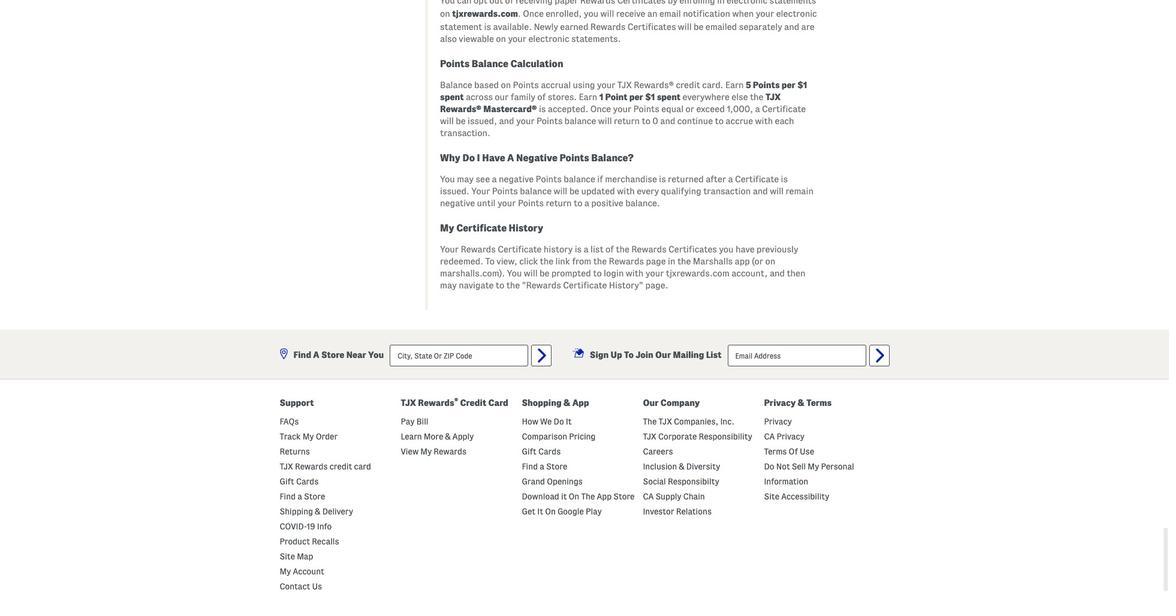 Task type: describe. For each thing, give the bounding box(es) containing it.
updated
[[581, 186, 615, 196]]

& right shopping
[[564, 398, 571, 408]]

with inside is accepted. once your points equal or exceed 1,000, a certificate will be issued, and your points balance will return to 0 and continue to accrue with each transaction.
[[755, 116, 773, 126]]

the down list
[[593, 256, 607, 266]]

0 vertical spatial balance
[[472, 58, 508, 69]]

1 vertical spatial find a store link
[[280, 491, 325, 501]]

of
[[789, 447, 798, 456]]

certificate down prompted
[[563, 280, 607, 290]]

every
[[637, 186, 659, 196]]

will inside your rewards certificate history is a list of the rewards certificates you have previously redeemed. to view, click the link from the rewards page in the marshalls app (or on marshalls.com). you will be prompted to login with your tjxrewards.com account, and then may navigate to the "rewards certificate history" page.
[[524, 268, 538, 278]]

to inside you may see a negative points balance if merchandise is returned after a certificate is issued. your points balance will be updated with every qualifying transaction and will remain negative until your points return to a positive balance.
[[574, 198, 582, 208]]

your down point
[[613, 104, 632, 114]]

find inside "faqs track my order returns tjx rewards credit card gift cards find a store shipping & delivery covid-19 info product recalls site map my account contact us"
[[280, 491, 296, 501]]

the tjx companies, inc. tjx corporate responsibility careers inclusion & diversity social responsibilty ca supply chain investor relations
[[643, 417, 752, 516]]

issued.
[[440, 186, 469, 196]]

gift inside "faqs track my order returns tjx rewards credit card gift cards find a store shipping & delivery covid-19 info product recalls site map my account contact us"
[[280, 476, 294, 486]]

points inside 5 points per $1 spent
[[753, 80, 780, 90]]

to right navigate
[[496, 280, 504, 290]]

merchandise
[[605, 174, 657, 184]]

pay bill learn more & apply view my rewards
[[401, 417, 474, 456]]

per inside 5 points per $1 spent
[[782, 80, 796, 90]]

paper
[[555, 0, 578, 5]]

shipping & delivery link
[[280, 506, 353, 516]]

0 vertical spatial do
[[463, 152, 475, 163]]

with inside you may see a negative points balance if merchandise is returned after a certificate is issued. your points balance will be updated with every qualifying transaction and will remain negative until your points return to a positive balance.
[[617, 186, 635, 196]]

contact
[[280, 581, 310, 591]]

history
[[544, 244, 573, 254]]

sign
[[590, 350, 609, 360]]

0 horizontal spatial electronic
[[529, 34, 569, 44]]

enrolled,
[[546, 9, 582, 18]]

will down email
[[678, 22, 692, 32]]

certificates inside your rewards certificate history is a list of the rewards certificates you have previously redeemed. to view, click the link from the rewards page in the marshalls app (or on marshalls.com). you will be prompted to login with your tjxrewards.com account, and then may navigate to the "rewards certificate history" page.
[[669, 244, 717, 254]]

points right negative
[[560, 152, 589, 163]]

your down the available.
[[508, 34, 526, 44]]

learn more & apply link
[[401, 432, 474, 441]]

2 horizontal spatial electronic
[[776, 9, 817, 18]]

issued,
[[468, 116, 497, 126]]

product
[[280, 536, 310, 546]]

click
[[519, 256, 538, 266]]

to left login
[[593, 268, 602, 278]]

1 horizontal spatial earn
[[725, 80, 744, 90]]

will left "remain"
[[770, 186, 784, 196]]

to down exceed
[[715, 116, 724, 126]]

be inside your rewards certificate history is a list of the rewards certificates you have previously redeemed. to view, click the link from the rewards page in the marshalls app (or on marshalls.com). you will be prompted to login with your tjxrewards.com account, and then may navigate to the "rewards certificate history" page.
[[540, 268, 550, 278]]

tjx inside tjx rewards® mastercard®
[[766, 92, 781, 102]]

social
[[643, 476, 666, 486]]

page
[[646, 256, 666, 266]]

you inside you can opt out of receiving paper rewards certificates by enrolling in electronic statements on
[[440, 0, 455, 5]]

available.
[[493, 22, 532, 32]]

info
[[317, 521, 332, 531]]

find a store near you
[[294, 350, 384, 360]]

tjx up corporate on the right bottom of page
[[659, 417, 672, 426]]

your inside your rewards certificate history is a list of the rewards certificates you have previously redeemed. to view, click the link from the rewards page in the marshalls app (or on marshalls.com). you will be prompted to login with your tjxrewards.com account, and then may navigate to the "rewards certificate history" page.
[[440, 244, 459, 254]]

you inside . once enrolled, you will receive an email notification when your electronic statement is available. newly earned rewards certificates will be emailed separately and are also viewable on your electronic statements.
[[584, 9, 598, 18]]

you inside your rewards certificate history is a list of the rewards certificates you have previously redeemed. to view, click the link from the rewards page in the marshalls app (or on marshalls.com). you will be prompted to login with your tjxrewards.com account, and then may navigate to the "rewards certificate history" page.
[[507, 268, 522, 278]]

certificate inside you may see a negative points balance if merchandise is returned after a certificate is issued. your points balance will be updated with every qualifying transaction and will remain negative until your points return to a positive balance.
[[735, 174, 779, 184]]

the down view,
[[506, 280, 520, 290]]

spent inside 5 points per $1 spent
[[440, 92, 464, 102]]

0 horizontal spatial negative
[[440, 198, 475, 208]]

tjx inside "faqs track my order returns tjx rewards credit card gift cards find a store shipping & delivery covid-19 info product recalls site map my account contact us"
[[280, 461, 293, 471]]

list
[[591, 244, 604, 254]]

certificate inside is accepted. once your points equal or exceed 1,000, a certificate will be issued, and your points balance will return to 0 and continue to accrue with each transaction.
[[762, 104, 806, 114]]

supply
[[656, 491, 681, 501]]

store left near
[[321, 350, 344, 360]]

track my order link
[[280, 432, 338, 441]]

if
[[597, 174, 603, 184]]

bill
[[417, 417, 428, 426]]

find a store near you link
[[280, 348, 384, 360]]

0 horizontal spatial on
[[545, 506, 556, 516]]

redeemed.
[[440, 256, 483, 266]]

on inside . once enrolled, you will receive an email notification when your electronic statement is available. newly earned rewards certificates will be emailed separately and are also viewable on your electronic statements.
[[496, 34, 506, 44]]

is inside your rewards certificate history is a list of the rewards certificates you have previously redeemed. to view, click the link from the rewards page in the marshalls app (or on marshalls.com). you will be prompted to login with your tjxrewards.com account, and then may navigate to the "rewards certificate history" page.
[[575, 244, 582, 254]]

0 horizontal spatial earn
[[579, 92, 597, 102]]

use
[[800, 447, 814, 456]]

get it on google play link
[[522, 506, 602, 516]]

have
[[482, 152, 505, 163]]

privacy for ca
[[764, 417, 792, 426]]

$1 inside 5 points per $1 spent
[[798, 80, 807, 90]]

0 vertical spatial on
[[569, 491, 579, 501]]

.
[[518, 9, 521, 18]]

1 vertical spatial balance
[[564, 174, 595, 184]]

have
[[736, 244, 755, 254]]

transaction
[[703, 186, 751, 196]]

your inside you may see a negative points balance if merchandise is returned after a certificate is issued. your points balance will be updated with every qualifying transaction and will remain negative until your points return to a positive balance.
[[471, 186, 490, 196]]

family
[[511, 92, 535, 102]]

google
[[558, 506, 584, 516]]

the up login
[[616, 244, 629, 254]]

statements
[[770, 0, 816, 5]]

email
[[659, 9, 681, 18]]

my right track
[[303, 432, 314, 441]]

store inside "faqs track my order returns tjx rewards credit card gift cards find a store shipping & delivery covid-19 info product recalls site map my account contact us"
[[304, 491, 325, 501]]

to inside your rewards certificate history is a list of the rewards certificates you have previously redeemed. to view, click the link from the rewards page in the marshalls app (or on marshalls.com). you will be prompted to login with your tjxrewards.com account, and then may navigate to the "rewards certificate history" page.
[[485, 256, 495, 266]]

ca supply chain link
[[643, 491, 705, 501]]

else
[[732, 92, 748, 102]]

privacy for &
[[764, 398, 796, 408]]

0 horizontal spatial app
[[572, 398, 589, 408]]

card.
[[702, 80, 723, 90]]

an
[[647, 9, 657, 18]]

your rewards certificate history is a list of the rewards certificates you have previously redeemed. to view, click the link from the rewards page in the marshalls app (or on marshalls.com). you will be prompted to login with your tjxrewards.com account, and then may navigate to the "rewards certificate history" page.
[[440, 244, 806, 290]]

more
[[424, 432, 443, 441]]

join
[[636, 350, 654, 360]]

apply
[[453, 432, 474, 441]]

points down accepted.
[[537, 116, 563, 126]]

login
[[604, 268, 624, 278]]

and inside you may see a negative points balance if merchandise is returned after a certificate is issued. your points balance will be updated with every qualifying transaction and will remain negative until your points return to a positive balance.
[[753, 186, 768, 196]]

is accepted. once your points equal or exceed 1,000, a certificate will be issued, and your points balance will return to 0 and continue to accrue with each transaction.
[[440, 104, 806, 138]]

2 vertical spatial privacy
[[777, 432, 805, 441]]

your up 1 in the right top of the page
[[597, 80, 616, 90]]

& inside "faqs track my order returns tjx rewards credit card gift cards find a store shipping & delivery covid-19 info product recalls site map my account contact us"
[[315, 506, 321, 516]]

our company
[[643, 398, 700, 408]]

1 vertical spatial our
[[643, 398, 659, 408]]

continue
[[677, 116, 713, 126]]

2 spent from the left
[[657, 92, 681, 102]]

it
[[561, 491, 567, 501]]

a inside "faqs track my order returns tjx rewards credit card gift cards find a store shipping & delivery covid-19 info product recalls site map my account contact us"
[[298, 491, 302, 501]]

0 horizontal spatial per
[[629, 92, 643, 102]]

after
[[706, 174, 726, 184]]

1 vertical spatial of
[[537, 92, 546, 102]]

0 vertical spatial find a store link
[[522, 461, 567, 471]]

0 vertical spatial terms
[[807, 398, 832, 408]]

my up redeemed.
[[440, 222, 454, 233]]

ca privacy link
[[764, 432, 805, 441]]

navigate
[[459, 280, 494, 290]]

once inside . once enrolled, you will receive an email notification when your electronic statement is available. newly earned rewards certificates will be emailed separately and are also viewable on your electronic statements.
[[523, 9, 544, 18]]

and inside . once enrolled, you will receive an email notification when your electronic statement is available. newly earned rewards certificates will be emailed separately and are also viewable on your electronic statements.
[[784, 22, 799, 32]]

by
[[668, 0, 678, 5]]

0 vertical spatial it
[[566, 417, 572, 426]]

returns
[[280, 447, 310, 456]]

faqs link
[[280, 417, 299, 426]]

0 vertical spatial our
[[655, 350, 671, 360]]

is inside . once enrolled, you will receive an email notification when your electronic statement is available. newly earned rewards certificates will be emailed separately and are also viewable on your electronic statements.
[[484, 22, 491, 32]]

tjx rewards ® credit card
[[401, 397, 508, 408]]

1 horizontal spatial gift cards link
[[522, 447, 561, 456]]

1 vertical spatial $1
[[645, 92, 655, 102]]

site inside privacy ca privacy terms of use do not sell my personal information site accessibility
[[764, 491, 779, 501]]

do inside 'how we do it comparison pricing gift cards find a store grand openings download it on the app store get it on google play'
[[554, 417, 564, 426]]

0 vertical spatial tjxrewards.com
[[452, 9, 518, 18]]

sell
[[792, 461, 806, 471]]

tjxrewards.com inside your rewards certificate history is a list of the rewards certificates you have previously redeemed. to view, click the link from the rewards page in the marshalls app (or on marshalls.com). you will be prompted to login with your tjxrewards.com account, and then may navigate to the "rewards certificate history" page.
[[666, 268, 730, 278]]

see
[[476, 174, 490, 184]]

site accessibility link
[[764, 491, 829, 501]]

my up contact
[[280, 566, 291, 576]]

diversity
[[686, 461, 720, 471]]

near
[[346, 350, 366, 360]]

0 vertical spatial find
[[294, 350, 311, 360]]

gift inside 'how we do it comparison pricing gift cards find a store grand openings download it on the app store get it on google play'
[[522, 447, 536, 456]]

accessibility
[[781, 491, 829, 501]]

a down updated
[[584, 198, 589, 208]]

a inside is accepted. once your points equal or exceed 1,000, a certificate will be issued, and your points balance will return to 0 and continue to accrue with each transaction.
[[755, 104, 760, 114]]

rewards up page
[[632, 244, 667, 254]]

us
[[312, 581, 322, 591]]

& inside the tjx companies, inc. tjx corporate responsibility careers inclusion & diversity social responsibilty ca supply chain investor relations
[[679, 461, 685, 471]]

calculation
[[511, 58, 563, 69]]

points down negative
[[536, 174, 562, 184]]

store left supply
[[614, 491, 635, 501]]

how
[[522, 417, 538, 426]]

once inside is accepted. once your points equal or exceed 1,000, a certificate will be issued, and your points balance will return to 0 and continue to accrue with each transaction.
[[590, 104, 611, 114]]

my certificate history
[[440, 222, 543, 233]]

information
[[764, 476, 808, 486]]

a right see
[[492, 174, 497, 184]]

a inside find a store near you link
[[313, 350, 319, 360]]

your down "mastercard®"
[[516, 116, 535, 126]]

company
[[661, 398, 700, 408]]

return inside you may see a negative points balance if merchandise is returned after a certificate is issued. your points balance will be updated with every qualifying transaction and will remain negative until your points return to a positive balance.
[[546, 198, 572, 208]]

certificates inside you can opt out of receiving paper rewards certificates by enrolling in electronic statements on
[[617, 0, 666, 5]]

is inside is accepted. once your points equal or exceed 1,000, a certificate will be issued, and your points balance will return to 0 and continue to accrue with each transaction.
[[539, 104, 546, 114]]

using
[[573, 80, 595, 90]]

is up "remain"
[[781, 174, 788, 184]]

Find A Store Near You text field
[[390, 345, 528, 366]]

why do i have a negative points balance?
[[440, 152, 634, 163]]

of inside you can opt out of receiving paper rewards certificates by enrolling in electronic statements on
[[505, 0, 514, 5]]

5 points per $1 spent
[[440, 80, 807, 102]]

track
[[280, 432, 301, 441]]

2 vertical spatial balance
[[520, 186, 552, 196]]

covid-
[[280, 521, 307, 531]]

earned
[[560, 22, 589, 32]]

prompted
[[552, 268, 591, 278]]

you inside your rewards certificate history is a list of the rewards certificates you have previously redeemed. to view, click the link from the rewards page in the marshalls app (or on marshalls.com). you will be prompted to login with your tjxrewards.com account, and then may navigate to the "rewards certificate history" page.
[[719, 244, 734, 254]]

(or
[[752, 256, 763, 266]]

opt
[[474, 0, 487, 5]]

recalls
[[312, 536, 339, 546]]

returns link
[[280, 447, 310, 456]]



Task type: vqa. For each thing, say whether or not it's contained in the screenshot.
the "&" in The TJX Companies, Inc. TJX Corporate Responsibility Careers Inclusion & Diversity Social Responsibilty CA Supply Chain Investor Relations
yes



Task type: locate. For each thing, give the bounding box(es) containing it.
with
[[755, 116, 773, 126], [617, 186, 635, 196], [626, 268, 644, 278]]

0 horizontal spatial to
[[485, 256, 495, 266]]

shopping
[[522, 398, 562, 408]]

a inside 'how we do it comparison pricing gift cards find a store grand openings download it on the app store get it on google play'
[[540, 461, 544, 471]]

0 vertical spatial rewards®
[[634, 80, 674, 90]]

balance up the based
[[472, 58, 508, 69]]

1 vertical spatial certificates
[[628, 22, 676, 32]]

None submit
[[531, 345, 552, 366], [869, 345, 890, 366], [531, 345, 552, 366], [869, 345, 890, 366]]

view,
[[497, 256, 517, 266]]

0 vertical spatial credit
[[676, 80, 700, 90]]

1 horizontal spatial once
[[590, 104, 611, 114]]

rewards inside "faqs track my order returns tjx rewards credit card gift cards find a store shipping & delivery covid-19 info product recalls site map my account contact us"
[[295, 461, 328, 471]]

0 horizontal spatial the
[[581, 491, 595, 501]]

points down also
[[440, 58, 470, 69]]

0 vertical spatial you
[[584, 9, 598, 18]]

gift cards link up shipping
[[280, 476, 319, 486]]

across
[[466, 92, 493, 102]]

1 spent from the left
[[440, 92, 464, 102]]

store up grand openings link
[[546, 461, 567, 471]]

1 vertical spatial return
[[546, 198, 572, 208]]

spent
[[440, 92, 464, 102], [657, 92, 681, 102]]

1 horizontal spatial on
[[569, 491, 579, 501]]

electronic down statements
[[776, 9, 817, 18]]

find a store link up grand openings link
[[522, 461, 567, 471]]

careers
[[643, 447, 673, 456]]

1 horizontal spatial find a store link
[[522, 461, 567, 471]]

per up each
[[782, 80, 796, 90]]

cards inside "faqs track my order returns tjx rewards credit card gift cards find a store shipping & delivery covid-19 info product recalls site map my account contact us"
[[296, 476, 319, 486]]

is up qualifying
[[659, 174, 666, 184]]

credit up everywhere
[[676, 80, 700, 90]]

your up separately
[[756, 9, 774, 18]]

privacy & terms
[[764, 398, 832, 408]]

will up the transaction.
[[440, 116, 454, 126]]

will left receive
[[601, 9, 614, 18]]

2 vertical spatial electronic
[[529, 34, 569, 44]]

credit inside "faqs track my order returns tjx rewards credit card gift cards find a store shipping & delivery covid-19 info product recalls site map my account contact us"
[[330, 461, 352, 471]]

1 vertical spatial ca
[[643, 491, 654, 501]]

in inside you can opt out of receiving paper rewards certificates by enrolling in electronic statements on
[[717, 0, 725, 5]]

point
[[605, 92, 628, 102]]

gift
[[522, 447, 536, 456], [280, 476, 294, 486]]

balance?
[[591, 152, 634, 163]]

electronic inside you can opt out of receiving paper rewards certificates by enrolling in electronic statements on
[[727, 0, 768, 5]]

tjx up pay
[[401, 398, 416, 408]]

social responsibilty link
[[643, 476, 719, 486]]

on right it
[[569, 491, 579, 501]]

your inside your rewards certificate history is a list of the rewards certificates you have previously redeemed. to view, click the link from the rewards page in the marshalls app (or on marshalls.com). you will be prompted to login with your tjxrewards.com account, and then may navigate to the "rewards certificate history" page.
[[646, 268, 664, 278]]

and inside your rewards certificate history is a list of the rewards certificates you have previously redeemed. to view, click the link from the rewards page in the marshalls app (or on marshalls.com). you will be prompted to login with your tjxrewards.com account, and then may navigate to the "rewards certificate history" page.
[[770, 268, 785, 278]]

1 horizontal spatial you
[[719, 244, 734, 254]]

on up our
[[501, 80, 511, 90]]

be inside is accepted. once your points equal or exceed 1,000, a certificate will be issued, and your points balance will return to 0 and continue to accrue with each transaction.
[[456, 116, 466, 126]]

pay
[[401, 417, 415, 426]]

points up 'history'
[[518, 198, 544, 208]]

qualifying
[[661, 186, 701, 196]]

1 vertical spatial balance
[[440, 80, 472, 90]]

points
[[440, 58, 470, 69], [513, 80, 539, 90], [753, 80, 780, 90], [634, 104, 659, 114], [537, 116, 563, 126], [560, 152, 589, 163], [536, 174, 562, 184], [492, 186, 518, 196], [518, 198, 544, 208]]

1 horizontal spatial gift
[[522, 447, 536, 456]]

2 vertical spatial do
[[764, 461, 774, 471]]

my inside pay bill learn more & apply view my rewards
[[421, 447, 432, 456]]

delivery
[[322, 506, 353, 516]]

1 horizontal spatial $1
[[798, 80, 807, 90]]

1 vertical spatial tjxrewards.com
[[666, 268, 730, 278]]

is up the from at the top of page
[[575, 244, 582, 254]]

app
[[735, 256, 750, 266]]

0 horizontal spatial ca
[[643, 491, 654, 501]]

$1 up 0
[[645, 92, 655, 102]]

cards inside 'how we do it comparison pricing gift cards find a store grand openings download it on the app store get it on google play'
[[538, 447, 561, 456]]

my right view
[[421, 447, 432, 456]]

1 horizontal spatial your
[[471, 186, 490, 196]]

0 horizontal spatial find a store link
[[280, 491, 325, 501]]

it right get
[[537, 506, 543, 516]]

app up pricing
[[572, 398, 589, 408]]

view
[[401, 447, 419, 456]]

to left 0
[[642, 116, 651, 126]]

ca inside privacy ca privacy terms of use do not sell my personal information site accessibility
[[764, 432, 775, 441]]

stores.
[[548, 92, 577, 102]]

0 vertical spatial the
[[643, 417, 657, 426]]

1 vertical spatial with
[[617, 186, 635, 196]]

a
[[507, 152, 514, 163], [313, 350, 319, 360]]

0 horizontal spatial site
[[280, 551, 295, 561]]

accrual
[[541, 80, 571, 90]]

statement
[[440, 22, 482, 32]]

0 vertical spatial return
[[614, 116, 640, 126]]

the up play
[[581, 491, 595, 501]]

site inside "faqs track my order returns tjx rewards credit card gift cards find a store shipping & delivery covid-19 info product recalls site map my account contact us"
[[280, 551, 295, 561]]

0 horizontal spatial of
[[505, 0, 514, 5]]

certificate
[[762, 104, 806, 114], [735, 174, 779, 184], [456, 222, 507, 233], [498, 244, 542, 254], [563, 280, 607, 290]]

& inside pay bill learn more & apply view my rewards
[[445, 432, 451, 441]]

rewards® inside tjx rewards® mastercard®
[[440, 104, 482, 114]]

a right 'have'
[[507, 152, 514, 163]]

the inside 'how we do it comparison pricing gift cards find a store grand openings download it on the app store get it on google play'
[[581, 491, 595, 501]]

cards
[[538, 447, 561, 456], [296, 476, 319, 486]]

0 horizontal spatial credit
[[330, 461, 352, 471]]

rewards inside tjx rewards ® credit card
[[418, 398, 454, 408]]

0 vertical spatial in
[[717, 0, 725, 5]]

"rewards
[[522, 280, 561, 290]]

balance
[[565, 116, 596, 126], [564, 174, 595, 184], [520, 186, 552, 196]]

1 horizontal spatial negative
[[499, 174, 534, 184]]

certificate up the "click" on the left top of page
[[498, 244, 542, 254]]

sign up to join our mailing list
[[590, 350, 722, 360]]

order
[[316, 432, 338, 441]]

0 vertical spatial electronic
[[727, 0, 768, 5]]

terms inside privacy ca privacy terms of use do not sell my personal information site accessibility
[[764, 447, 787, 456]]

your inside you may see a negative points balance if merchandise is returned after a certificate is issued. your points balance will be updated with every qualifying transaction and will remain negative until your points return to a positive balance.
[[498, 198, 516, 208]]

0 vertical spatial with
[[755, 116, 773, 126]]

certificates inside . once enrolled, you will receive an email notification when your electronic statement is available. newly earned rewards certificates will be emailed separately and are also viewable on your electronic statements.
[[628, 22, 676, 32]]

1 vertical spatial app
[[597, 491, 612, 501]]

be up the transaction.
[[456, 116, 466, 126]]

with inside your rewards certificate history is a list of the rewards certificates you have previously redeemed. to view, click the link from the rewards page in the marshalls app (or on marshalls.com). you will be prompted to login with your tjxrewards.com account, and then may navigate to the "rewards certificate history" page.
[[626, 268, 644, 278]]

a up transaction
[[728, 174, 733, 184]]

grand openings link
[[522, 476, 583, 486]]

find up grand
[[522, 461, 538, 471]]

be inside . once enrolled, you will receive an email notification when your electronic statement is available. newly earned rewards certificates will be emailed separately and are also viewable on your electronic statements.
[[694, 22, 704, 32]]

of right 'out'
[[505, 0, 514, 5]]

privacy up terms of use link
[[777, 432, 805, 441]]

2 vertical spatial certificates
[[669, 244, 717, 254]]

find a store link
[[522, 461, 567, 471], [280, 491, 325, 501]]

1 vertical spatial find
[[522, 461, 538, 471]]

1 horizontal spatial a
[[507, 152, 514, 163]]

0 horizontal spatial a
[[313, 350, 319, 360]]

you
[[440, 0, 455, 5], [440, 174, 455, 184], [507, 268, 522, 278], [368, 350, 384, 360]]

do left the not
[[764, 461, 774, 471]]

balance left if
[[564, 174, 595, 184]]

on inside you can opt out of receiving paper rewards certificates by enrolling in electronic statements on
[[440, 9, 450, 18]]

your down page
[[646, 268, 664, 278]]

inclusion
[[643, 461, 677, 471]]

0 horizontal spatial terms
[[764, 447, 787, 456]]

gift down returns
[[280, 476, 294, 486]]

we
[[540, 417, 552, 426]]

page.
[[645, 280, 668, 290]]

rewards up redeemed.
[[461, 244, 496, 254]]

newly
[[534, 22, 558, 32]]

and left then at the right top of page
[[770, 268, 785, 278]]

my account link
[[280, 566, 324, 576]]

2 horizontal spatial do
[[764, 461, 774, 471]]

everywhere
[[683, 92, 730, 102]]

to right up
[[624, 350, 634, 360]]

to down updated
[[574, 198, 582, 208]]

certificates down an
[[628, 22, 676, 32]]

may inside your rewards certificate history is a list of the rewards certificates you have previously redeemed. to view, click the link from the rewards page in the marshalls app (or on marshalls.com). you will be prompted to login with your tjxrewards.com account, and then may navigate to the "rewards certificate history" page.
[[440, 280, 457, 290]]

1 vertical spatial gift cards link
[[280, 476, 319, 486]]

privacy up privacy link
[[764, 398, 796, 408]]

certificates up receive
[[617, 0, 666, 5]]

faqs
[[280, 417, 299, 426]]

how we do it comparison pricing gift cards find a store grand openings download it on the app store get it on google play
[[522, 417, 635, 516]]

1 horizontal spatial rewards®
[[634, 80, 674, 90]]

in inside your rewards certificate history is a list of the rewards certificates you have previously redeemed. to view, click the link from the rewards page in the marshalls app (or on marshalls.com). you will be prompted to login with your tjxrewards.com account, and then may navigate to the "rewards certificate history" page.
[[668, 256, 675, 266]]

points up 0
[[634, 104, 659, 114]]

1 vertical spatial earn
[[579, 92, 597, 102]]

privacy up ca privacy link
[[764, 417, 792, 426]]

when
[[732, 9, 754, 18]]

get
[[522, 506, 535, 516]]

it up comparison pricing link
[[566, 417, 572, 426]]

and right transaction
[[753, 186, 768, 196]]

the right page
[[677, 256, 691, 266]]

1 horizontal spatial of
[[537, 92, 546, 102]]

cards down 'tjx rewards credit card' link
[[296, 476, 319, 486]]

& up ca privacy link
[[798, 398, 805, 408]]

accrue
[[726, 116, 753, 126]]

0 vertical spatial balance
[[565, 116, 596, 126]]

rewards® down across
[[440, 104, 482, 114]]

and
[[784, 22, 799, 32], [499, 116, 514, 126], [660, 116, 675, 126], [753, 186, 768, 196], [770, 268, 785, 278]]

may down marshalls.com).
[[440, 280, 457, 290]]

with up history"
[[626, 268, 644, 278]]

be
[[694, 22, 704, 32], [456, 116, 466, 126], [569, 186, 579, 196], [540, 268, 550, 278]]

site map link
[[280, 551, 313, 561]]

0 horizontal spatial rewards®
[[440, 104, 482, 114]]

tjx down returns "link"
[[280, 461, 293, 471]]

0 horizontal spatial you
[[584, 9, 598, 18]]

rewards inside . once enrolled, you will receive an email notification when your electronic statement is available. newly earned rewards certificates will be emailed separately and are also viewable on your electronic statements.
[[591, 22, 626, 32]]

1 horizontal spatial credit
[[676, 80, 700, 90]]

1 vertical spatial on
[[545, 506, 556, 516]]

tjx inside tjx rewards ® credit card
[[401, 398, 416, 408]]

1 horizontal spatial per
[[782, 80, 796, 90]]

history"
[[609, 280, 643, 290]]

you inside you may see a negative points balance if merchandise is returned after a certificate is issued. your points balance will be updated with every qualifying transaction and will remain negative until your points return to a positive balance.
[[440, 174, 455, 184]]

gift down comparison
[[522, 447, 536, 456]]

1 horizontal spatial terms
[[807, 398, 832, 408]]

the inside the tjx companies, inc. tjx corporate responsibility careers inclusion & diversity social responsibilty ca supply chain investor relations
[[643, 417, 657, 426]]

do left i
[[463, 152, 475, 163]]

Sign Up To Join Our Mailing List email field
[[728, 345, 866, 366]]

1 horizontal spatial do
[[554, 417, 564, 426]]

responsibilty
[[668, 476, 719, 486]]

tjxrewards.com down "marshalls" in the right top of the page
[[666, 268, 730, 278]]

be inside you may see a negative points balance if merchandise is returned after a certificate is issued. your points balance will be updated with every qualifying transaction and will remain negative until your points return to a positive balance.
[[569, 186, 579, 196]]

0 horizontal spatial tjxrewards.com
[[452, 9, 518, 18]]

earn down using
[[579, 92, 597, 102]]

do inside privacy ca privacy terms of use do not sell my personal information site accessibility
[[764, 461, 774, 471]]

the down 5
[[750, 92, 764, 102]]

site
[[764, 491, 779, 501], [280, 551, 295, 561]]

0 vertical spatial a
[[507, 152, 514, 163]]

terms of use link
[[764, 447, 814, 456]]

play
[[586, 506, 602, 516]]

rewards up login
[[609, 256, 644, 266]]

corporate
[[658, 432, 697, 441]]

tjx up careers
[[643, 432, 656, 441]]

tjx corporate responsibility link
[[643, 432, 752, 441]]

why
[[440, 152, 461, 163]]

0 vertical spatial $1
[[798, 80, 807, 90]]

store up the shipping & delivery link
[[304, 491, 325, 501]]

1 vertical spatial per
[[629, 92, 643, 102]]

0 vertical spatial earn
[[725, 80, 744, 90]]

also
[[440, 34, 457, 44]]

negative
[[516, 152, 558, 163]]

product recalls link
[[280, 536, 339, 546]]

store
[[321, 350, 344, 360], [546, 461, 567, 471], [304, 491, 325, 501], [614, 491, 635, 501]]

0 horizontal spatial it
[[537, 506, 543, 516]]

is down tjxrewards.com link
[[484, 22, 491, 32]]

0 horizontal spatial gift
[[280, 476, 294, 486]]

be left updated
[[569, 186, 579, 196]]

on down download at the bottom
[[545, 506, 556, 516]]

1 vertical spatial privacy
[[764, 417, 792, 426]]

once
[[523, 9, 544, 18], [590, 104, 611, 114]]

my inside privacy ca privacy terms of use do not sell my personal information site accessibility
[[808, 461, 819, 471]]

0 vertical spatial to
[[485, 256, 495, 266]]

of inside your rewards certificate history is a list of the rewards certificates you have previously redeemed. to view, click the link from the rewards page in the marshalls app (or on marshalls.com). you will be prompted to login with your tjxrewards.com account, and then may navigate to the "rewards certificate history" page.
[[606, 244, 614, 254]]

to left view,
[[485, 256, 495, 266]]

ca
[[764, 432, 775, 441], [643, 491, 654, 501]]

personal
[[821, 461, 854, 471]]

1 horizontal spatial return
[[614, 116, 640, 126]]

you up earned
[[584, 9, 598, 18]]

rewards inside pay bill learn more & apply view my rewards
[[434, 447, 466, 456]]

you left the 'can'
[[440, 0, 455, 5]]

remain
[[786, 186, 814, 196]]

1 vertical spatial negative
[[440, 198, 475, 208]]

of right 'family'
[[537, 92, 546, 102]]

1 horizontal spatial cards
[[538, 447, 561, 456]]

on inside your rewards certificate history is a list of the rewards certificates you have previously redeemed. to view, click the link from the rewards page in the marshalls app (or on marshalls.com). you will be prompted to login with your tjxrewards.com account, and then may navigate to the "rewards certificate history" page.
[[765, 256, 775, 266]]

rewards right paper
[[580, 0, 615, 5]]

will down tjx rewards® mastercard® at the top of page
[[598, 116, 612, 126]]

of right list
[[606, 244, 614, 254]]

points up until
[[492, 186, 518, 196]]

0 vertical spatial gift
[[522, 447, 536, 456]]

a inside your rewards certificate history is a list of the rewards certificates you have previously redeemed. to view, click the link from the rewards page in the marshalls app (or on marshalls.com). you will be prompted to login with your tjxrewards.com account, and then may navigate to the "rewards certificate history" page.
[[584, 244, 589, 254]]

inclusion & diversity link
[[643, 461, 720, 471]]

and right 0
[[660, 116, 675, 126]]

0 vertical spatial negative
[[499, 174, 534, 184]]

you can opt out of receiving paper rewards certificates by enrolling in electronic statements on
[[440, 0, 816, 18]]

are
[[801, 22, 815, 32]]

0 vertical spatial privacy
[[764, 398, 796, 408]]

may inside you may see a negative points balance if merchandise is returned after a certificate is issued. your points balance will be updated with every qualifying transaction and will remain negative until your points return to a positive balance.
[[457, 174, 474, 184]]

0 vertical spatial cards
[[538, 447, 561, 456]]

until
[[477, 198, 496, 208]]

tjx rewards credit card link
[[280, 461, 371, 471]]

find inside 'how we do it comparison pricing gift cards find a store grand openings download it on the app store get it on google play'
[[522, 461, 538, 471]]

across our family of stores. earn 1 point per $1 spent everywhere else the
[[464, 92, 766, 102]]

1 vertical spatial may
[[440, 280, 457, 290]]

your down see
[[471, 186, 490, 196]]

1 horizontal spatial the
[[643, 417, 657, 426]]

grand
[[522, 476, 545, 486]]

will
[[601, 9, 614, 18], [678, 22, 692, 32], [440, 116, 454, 126], [598, 116, 612, 126], [554, 186, 567, 196], [770, 186, 784, 196], [524, 268, 538, 278]]

you inside find a store near you link
[[368, 350, 384, 360]]

2 horizontal spatial of
[[606, 244, 614, 254]]

tjx up each
[[766, 92, 781, 102]]

with down merchandise
[[617, 186, 635, 196]]

emailed
[[706, 22, 737, 32]]

return down tjx rewards® mastercard® at the top of page
[[614, 116, 640, 126]]

19
[[307, 521, 315, 531]]

1 horizontal spatial it
[[566, 417, 572, 426]]

earn up else
[[725, 80, 744, 90]]

1 vertical spatial your
[[440, 244, 459, 254]]

a right 1,000,
[[755, 104, 760, 114]]

in right page
[[668, 256, 675, 266]]

card
[[354, 461, 371, 471]]

site down product
[[280, 551, 295, 561]]

ca inside the tjx companies, inc. tjx corporate responsibility careers inclusion & diversity social responsibilty ca supply chain investor relations
[[643, 491, 654, 501]]

0 horizontal spatial return
[[546, 198, 572, 208]]

0 horizontal spatial gift cards link
[[280, 476, 319, 486]]

1 horizontal spatial spent
[[657, 92, 681, 102]]

1 horizontal spatial in
[[717, 0, 725, 5]]

a up shipping
[[298, 491, 302, 501]]

app inside 'how we do it comparison pricing gift cards find a store grand openings download it on the app store get it on google play'
[[597, 491, 612, 501]]

tjx up point
[[618, 80, 632, 90]]

rewards inside you can opt out of receiving paper rewards certificates by enrolling in electronic statements on
[[580, 0, 615, 5]]

1 vertical spatial it
[[537, 506, 543, 516]]

will left updated
[[554, 186, 567, 196]]

find up shipping
[[280, 491, 296, 501]]

electronic down newly
[[529, 34, 569, 44]]

in up 'notification'
[[717, 0, 725, 5]]

do
[[463, 152, 475, 163], [554, 417, 564, 426], [764, 461, 774, 471]]

1 vertical spatial the
[[581, 491, 595, 501]]

0 horizontal spatial may
[[440, 280, 457, 290]]

5
[[746, 80, 751, 90]]

tjxrewards.com down opt
[[452, 9, 518, 18]]

1 vertical spatial terms
[[764, 447, 787, 456]]

per right point
[[629, 92, 643, 102]]

the left link at the top of the page
[[540, 256, 554, 266]]

0 vertical spatial may
[[457, 174, 474, 184]]

download
[[522, 491, 559, 501]]

0 vertical spatial app
[[572, 398, 589, 408]]

0 horizontal spatial spent
[[440, 92, 464, 102]]

marshalls
[[693, 256, 733, 266]]

1 horizontal spatial ca
[[764, 432, 775, 441]]

pay bill link
[[401, 417, 428, 426]]

and down "mastercard®"
[[499, 116, 514, 126]]

certificate down until
[[456, 222, 507, 233]]

mastercard®
[[483, 104, 537, 114]]

1 vertical spatial to
[[624, 350, 634, 360]]

0 horizontal spatial do
[[463, 152, 475, 163]]

points up 'family'
[[513, 80, 539, 90]]

rewards
[[580, 0, 615, 5], [591, 22, 626, 32], [461, 244, 496, 254], [632, 244, 667, 254], [609, 256, 644, 266], [418, 398, 454, 408], [434, 447, 466, 456], [295, 461, 328, 471]]

to
[[485, 256, 495, 266], [624, 350, 634, 360]]

balance inside is accepted. once your points equal or exceed 1,000, a certificate will be issued, and your points balance will return to 0 and continue to accrue with each transaction.
[[565, 116, 596, 126]]

return inside is accepted. once your points equal or exceed 1,000, a certificate will be issued, and your points balance will return to 0 and continue to accrue with each transaction.
[[614, 116, 640, 126]]

electronic
[[727, 0, 768, 5], [776, 9, 817, 18], [529, 34, 569, 44]]

app up play
[[597, 491, 612, 501]]

gift cards link
[[522, 447, 561, 456], [280, 476, 319, 486]]

contact us link
[[280, 581, 322, 591]]



